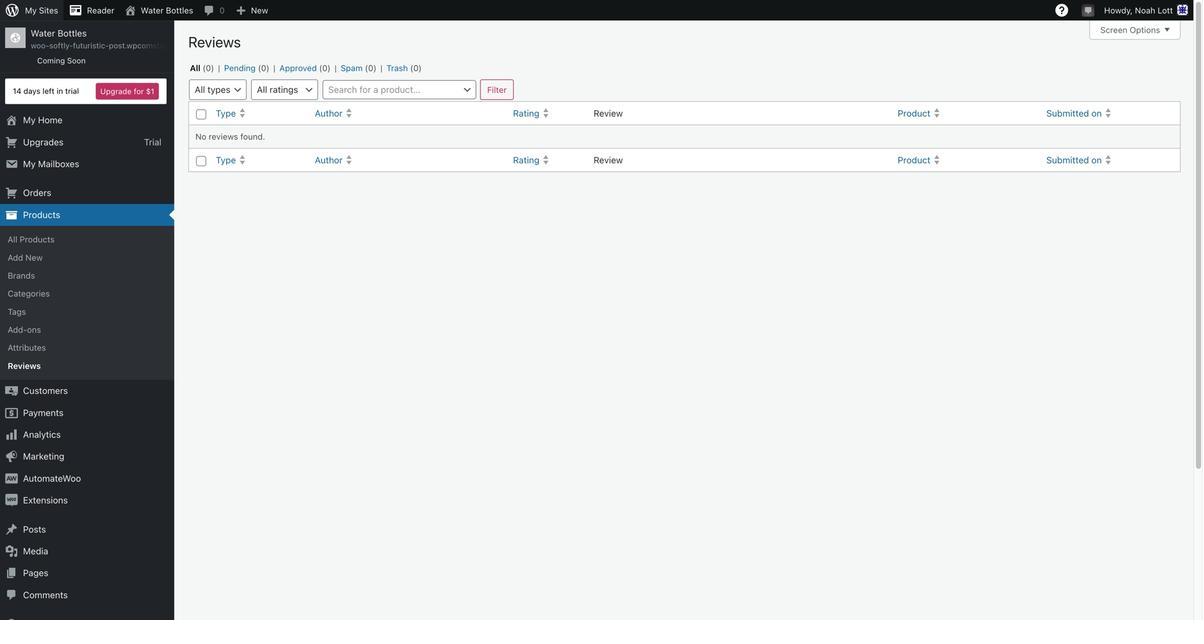 Task type: locate. For each thing, give the bounding box(es) containing it.
my sites link
[[0, 0, 63, 21]]

0 horizontal spatial water
[[31, 28, 55, 38]]

type
[[216, 108, 236, 118], [216, 155, 236, 165]]

0 vertical spatial water
[[141, 5, 164, 15]]

my left sites
[[25, 5, 37, 15]]

2 rating from the top
[[513, 155, 540, 165]]

0 right pending
[[261, 63, 266, 73]]

1 vertical spatial water
[[31, 28, 55, 38]]

2 submitted on link from the top
[[1041, 149, 1180, 171]]

on for product link corresponding to first rating link from the bottom of the page
[[1092, 155, 1102, 165]]

submitted on
[[1046, 108, 1102, 118], [1046, 155, 1102, 165]]

2 author from the top
[[315, 155, 343, 165]]

found.
[[240, 132, 265, 141]]

0 vertical spatial author link
[[310, 102, 508, 125]]

add new
[[8, 253, 43, 262]]

14
[[13, 87, 21, 96]]

for inside button
[[134, 87, 144, 96]]

4 ) from the left
[[373, 63, 376, 73]]

0 right trash
[[413, 63, 419, 73]]

search
[[328, 84, 357, 95]]

0 horizontal spatial all
[[8, 235, 17, 244]]

1 vertical spatial product
[[898, 155, 931, 165]]

my
[[25, 5, 37, 15], [23, 115, 36, 125], [23, 159, 36, 169]]

bottles inside 'water bottles' link
[[166, 5, 193, 15]]

1 vertical spatial new
[[25, 253, 43, 262]]

toolbar navigation
[[0, 0, 1194, 23]]

2 product from the top
[[898, 155, 931, 165]]

notification image
[[1083, 4, 1093, 15]]

submitted for first rating link product link
[[1046, 108, 1089, 118]]

1 on from the top
[[1092, 108, 1102, 118]]

0 vertical spatial rating link
[[508, 102, 587, 125]]

categories link
[[0, 285, 174, 303]]

1 horizontal spatial water
[[141, 5, 164, 15]]

| left pending
[[218, 63, 220, 73]]

product link for first rating link from the bottom of the page
[[893, 149, 1041, 171]]

1 horizontal spatial all
[[190, 63, 200, 73]]

water for water bottles woo-softly-futuristic-post.wpcomstaging.com coming soon
[[31, 28, 55, 38]]

author
[[315, 108, 343, 118], [315, 155, 343, 165]]

1 vertical spatial product link
[[893, 149, 1041, 171]]

) right pending
[[266, 63, 269, 73]]

1 vertical spatial rating link
[[508, 149, 587, 171]]

)
[[211, 63, 214, 73], [266, 63, 269, 73], [328, 63, 331, 73], [373, 63, 376, 73], [419, 63, 422, 73]]

all
[[190, 63, 200, 73], [8, 235, 17, 244]]

author for type link for first rating link from the bottom of the page
[[315, 155, 343, 165]]

0 horizontal spatial reviews
[[8, 361, 41, 371]]

water inside water bottles woo-softly-futuristic-post.wpcomstaging.com coming soon
[[31, 28, 55, 38]]

type link
[[211, 102, 310, 125], [211, 149, 310, 171]]

None checkbox
[[196, 109, 206, 119], [196, 156, 206, 166], [196, 109, 206, 119], [196, 156, 206, 166]]

2 type from the top
[[216, 155, 236, 165]]

1 type from the top
[[216, 108, 236, 118]]

(
[[203, 63, 206, 73], [258, 63, 261, 73], [319, 63, 322, 73], [365, 63, 368, 73], [410, 63, 413, 73]]

trash
[[386, 63, 408, 73]]

my left home
[[23, 115, 36, 125]]

0 horizontal spatial new
[[25, 253, 43, 262]]

( right trash
[[410, 63, 413, 73]]

new link
[[230, 0, 273, 21]]

type link for first rating link
[[211, 102, 310, 125]]

for left $1
[[134, 87, 144, 96]]

rating link
[[508, 102, 587, 125], [508, 149, 587, 171]]

0 vertical spatial on
[[1092, 108, 1102, 118]]

add-
[[8, 325, 27, 334]]

submitted on link
[[1041, 102, 1180, 125], [1041, 149, 1180, 171]]

0 vertical spatial my
[[25, 5, 37, 15]]

0 inside 0 link
[[220, 5, 225, 15]]

screen
[[1100, 25, 1128, 35]]

search for a product…
[[328, 84, 420, 95]]

tags link
[[0, 303, 174, 321]]

noah
[[1135, 5, 1155, 15]]

0 horizontal spatial for
[[134, 87, 144, 96]]

add
[[8, 253, 23, 262]]

water up post.wpcomstaging.com
[[141, 5, 164, 15]]

0
[[220, 5, 225, 15], [206, 63, 211, 73], [261, 63, 266, 73], [322, 63, 328, 73], [368, 63, 373, 73], [413, 63, 419, 73]]

reviews
[[188, 33, 241, 51], [8, 361, 41, 371]]

2 type link from the top
[[211, 149, 310, 171]]

0 vertical spatial products
[[23, 209, 60, 220]]

0 horizontal spatial bottles
[[58, 28, 87, 38]]

all inside all products "link"
[[8, 235, 17, 244]]

( right spam
[[365, 63, 368, 73]]

submitted for product link corresponding to first rating link from the bottom of the page
[[1046, 155, 1089, 165]]

0 vertical spatial submitted on
[[1046, 108, 1102, 118]]

my for my mailboxes
[[23, 159, 36, 169]]

water
[[141, 5, 164, 15], [31, 28, 55, 38]]

brands link
[[0, 266, 174, 285]]

1 rating link from the top
[[508, 102, 587, 125]]

softly-
[[49, 41, 73, 50]]

product for first rating link product link
[[898, 108, 931, 118]]

my mailboxes link
[[0, 153, 174, 175]]

0 left new link
[[220, 5, 225, 15]]

1 vertical spatial on
[[1092, 155, 1102, 165]]

1 vertical spatial type
[[216, 155, 236, 165]]

author link
[[310, 102, 508, 125], [310, 149, 508, 171]]

1 product from the top
[[898, 108, 931, 118]]

automatewoo
[[23, 473, 81, 484]]

for left a
[[360, 84, 371, 95]]

1 horizontal spatial for
[[360, 84, 371, 95]]

all left pending
[[190, 63, 200, 73]]

trial
[[65, 87, 79, 96]]

1 vertical spatial my
[[23, 115, 36, 125]]

1 author link from the top
[[310, 102, 508, 125]]

0 vertical spatial new
[[251, 5, 268, 15]]

type for type link related to first rating link
[[216, 108, 236, 118]]

2 author link from the top
[[310, 149, 508, 171]]

5 ( from the left
[[410, 63, 413, 73]]

new inside main menu navigation
[[25, 253, 43, 262]]

new right 0 link
[[251, 5, 268, 15]]

0 vertical spatial product link
[[893, 102, 1041, 125]]

0 vertical spatial rating
[[513, 108, 540, 118]]

type link up found.
[[211, 102, 310, 125]]

my home link
[[0, 109, 174, 131]]

marketing link
[[0, 446, 174, 468]]

1 horizontal spatial reviews
[[188, 33, 241, 51]]

brands
[[8, 271, 35, 280]]

1 vertical spatial reviews
[[8, 361, 41, 371]]

) left spam
[[328, 63, 331, 73]]

0 vertical spatial product
[[898, 108, 931, 118]]

1 vertical spatial review
[[594, 155, 623, 165]]

no reviews found.
[[195, 132, 265, 141]]

1 rating from the top
[[513, 108, 540, 118]]

for
[[360, 84, 371, 95], [134, 87, 144, 96]]

lott
[[1158, 5, 1173, 15]]

for inside text box
[[360, 84, 371, 95]]

) right trash
[[419, 63, 422, 73]]

comments link
[[0, 584, 174, 606]]

orders
[[23, 188, 51, 198]]

products up add new at the left top of the page
[[20, 235, 55, 244]]

| left trash
[[380, 63, 383, 73]]

2 product link from the top
[[893, 149, 1041, 171]]

comments
[[23, 590, 68, 600]]

my sites
[[25, 5, 58, 15]]

1 type link from the top
[[211, 102, 310, 125]]

bottles left 0 link
[[166, 5, 193, 15]]

submitted on link for product link corresponding to first rating link from the bottom of the page
[[1041, 149, 1180, 171]]

1 horizontal spatial bottles
[[166, 5, 193, 15]]

all up add
[[8, 235, 17, 244]]

water up the woo-
[[31, 28, 55, 38]]

upgrade for $1
[[100, 87, 154, 96]]

reviews down 0 link
[[188, 33, 241, 51]]

water inside 'water bottles' link
[[141, 5, 164, 15]]

) up search for a product…
[[373, 63, 376, 73]]

woo-
[[31, 41, 49, 50]]

1 vertical spatial submitted
[[1046, 155, 1089, 165]]

) left pending
[[211, 63, 214, 73]]

home
[[38, 115, 63, 125]]

0 link
[[198, 0, 230, 21]]

| left the approved
[[273, 63, 275, 73]]

2 vertical spatial my
[[23, 159, 36, 169]]

1 review from the top
[[594, 108, 623, 118]]

2 review from the top
[[594, 155, 623, 165]]

None submit
[[480, 79, 514, 100]]

days
[[23, 87, 40, 96]]

5 ) from the left
[[419, 63, 422, 73]]

0 vertical spatial type
[[216, 108, 236, 118]]

submitted
[[1046, 108, 1089, 118], [1046, 155, 1089, 165]]

( right pending
[[258, 63, 261, 73]]

( left pending
[[203, 63, 206, 73]]

1 author from the top
[[315, 108, 343, 118]]

type up reviews
[[216, 108, 236, 118]]

spam
[[341, 63, 363, 73]]

1 vertical spatial products
[[20, 235, 55, 244]]

product
[[898, 108, 931, 118], [898, 155, 931, 165]]

sites
[[39, 5, 58, 15]]

0 vertical spatial all
[[190, 63, 200, 73]]

1 vertical spatial submitted on
[[1046, 155, 1102, 165]]

review
[[594, 108, 623, 118], [594, 155, 623, 165]]

customers link
[[0, 380, 174, 402]]

1 vertical spatial submitted on link
[[1041, 149, 1180, 171]]

0 vertical spatial type link
[[211, 102, 310, 125]]

1 vertical spatial author
[[315, 155, 343, 165]]

reader link
[[63, 0, 120, 21]]

new
[[251, 5, 268, 15], [25, 253, 43, 262]]

reviews link
[[0, 357, 174, 375]]

1 submitted from the top
[[1046, 108, 1089, 118]]

( right the approved
[[319, 63, 322, 73]]

type down reviews
[[216, 155, 236, 165]]

0 vertical spatial bottles
[[166, 5, 193, 15]]

bottles up softly-
[[58, 28, 87, 38]]

2 rating link from the top
[[508, 149, 587, 171]]

1 submitted on link from the top
[[1041, 102, 1180, 125]]

3 ) from the left
[[328, 63, 331, 73]]

1 vertical spatial rating
[[513, 155, 540, 165]]

review for first rating link
[[594, 108, 623, 118]]

0 vertical spatial submitted
[[1046, 108, 1089, 118]]

1 | from the left
[[218, 63, 220, 73]]

bottles for water bottles woo-softly-futuristic-post.wpcomstaging.com coming soon
[[58, 28, 87, 38]]

0 vertical spatial author
[[315, 108, 343, 118]]

pending
[[224, 63, 256, 73]]

type link down found.
[[211, 149, 310, 171]]

bottles
[[166, 5, 193, 15], [58, 28, 87, 38]]

my for my home
[[23, 115, 36, 125]]

my down upgrades
[[23, 159, 36, 169]]

2 on from the top
[[1092, 155, 1102, 165]]

4 | from the left
[[380, 63, 383, 73]]

my inside toolbar navigation
[[25, 5, 37, 15]]

1 vertical spatial bottles
[[58, 28, 87, 38]]

screen options
[[1100, 25, 1160, 35]]

bottles inside water bottles woo-softly-futuristic-post.wpcomstaging.com coming soon
[[58, 28, 87, 38]]

upgrade
[[100, 87, 132, 96]]

1 horizontal spatial new
[[251, 5, 268, 15]]

2 submitted from the top
[[1046, 155, 1089, 165]]

0 vertical spatial submitted on link
[[1041, 102, 1180, 125]]

new inside toolbar navigation
[[251, 5, 268, 15]]

1 vertical spatial type link
[[211, 149, 310, 171]]

products inside "link"
[[20, 235, 55, 244]]

products down orders
[[23, 209, 60, 220]]

pages link
[[0, 562, 174, 584]]

1 vertical spatial all
[[8, 235, 17, 244]]

a
[[373, 84, 378, 95]]

new down all products
[[25, 253, 43, 262]]

1 product link from the top
[[893, 102, 1041, 125]]

1 vertical spatial author link
[[310, 149, 508, 171]]

|
[[218, 63, 220, 73], [273, 63, 275, 73], [335, 63, 337, 73], [380, 63, 383, 73]]

4 ( from the left
[[365, 63, 368, 73]]

add new link
[[0, 248, 174, 266]]

product…
[[381, 84, 420, 95]]

options
[[1130, 25, 1160, 35]]

reviews down attributes
[[8, 361, 41, 371]]

| left spam
[[335, 63, 337, 73]]

0 vertical spatial review
[[594, 108, 623, 118]]



Task type: vqa. For each thing, say whether or not it's contained in the screenshot.
Coming
yes



Task type: describe. For each thing, give the bounding box(es) containing it.
media link
[[0, 540, 174, 562]]

review for first rating link from the bottom of the page
[[594, 155, 623, 165]]

upgrade for $1 button
[[96, 83, 159, 100]]

water for water bottles
[[141, 5, 164, 15]]

main menu navigation
[[0, 21, 197, 620]]

no
[[195, 132, 206, 141]]

tags
[[8, 307, 26, 316]]

approved
[[279, 63, 317, 73]]

product link for first rating link
[[893, 102, 1041, 125]]

14 days left in trial
[[13, 87, 79, 96]]

$1
[[146, 87, 154, 96]]

2 submitted on from the top
[[1046, 155, 1102, 165]]

on for first rating link product link
[[1092, 108, 1102, 118]]

extensions link
[[0, 490, 174, 511]]

2 ( from the left
[[258, 63, 261, 73]]

my home
[[23, 115, 63, 125]]

water bottles woo-softly-futuristic-post.wpcomstaging.com coming soon
[[31, 28, 197, 65]]

howdy, noah lott
[[1104, 5, 1173, 15]]

all for all products
[[8, 235, 17, 244]]

all for all ( 0 ) | pending ( 0 ) | approved ( 0 ) | spam ( 0 ) | trash ( 0 )
[[190, 63, 200, 73]]

water bottles
[[141, 5, 193, 15]]

0 right spam
[[368, 63, 373, 73]]

add-ons
[[8, 325, 41, 334]]

screen options button
[[1090, 21, 1181, 40]]

payments
[[23, 407, 63, 418]]

categories
[[8, 289, 50, 298]]

reviews
[[209, 132, 238, 141]]

Search for a product… field
[[323, 80, 476, 99]]

rating for first rating link
[[513, 108, 540, 118]]

product for product link corresponding to first rating link from the bottom of the page
[[898, 155, 931, 165]]

3 ( from the left
[[319, 63, 322, 73]]

1 submitted on from the top
[[1046, 108, 1102, 118]]

left
[[43, 87, 54, 96]]

all ( 0 ) | pending ( 0 ) | approved ( 0 ) | spam ( 0 ) | trash ( 0 )
[[190, 63, 422, 73]]

add-ons link
[[0, 321, 174, 339]]

bottles for water bottles
[[166, 5, 193, 15]]

1 ( from the left
[[203, 63, 206, 73]]

futuristic-
[[73, 41, 109, 50]]

type for type link for first rating link from the bottom of the page
[[216, 155, 236, 165]]

analytics link
[[0, 424, 174, 446]]

type link for first rating link from the bottom of the page
[[211, 149, 310, 171]]

trial
[[144, 137, 161, 147]]

all products
[[8, 235, 55, 244]]

soon
[[67, 56, 86, 65]]

my for my sites
[[25, 5, 37, 15]]

attributes link
[[0, 339, 174, 357]]

all products link
[[0, 230, 174, 248]]

submitted on link for first rating link product link
[[1041, 102, 1180, 125]]

pages
[[23, 568, 48, 578]]

my mailboxes
[[23, 159, 79, 169]]

reviews inside main menu navigation
[[8, 361, 41, 371]]

media
[[23, 546, 48, 556]]

customers
[[23, 385, 68, 396]]

rating for first rating link from the bottom of the page
[[513, 155, 540, 165]]

mailboxes
[[38, 159, 79, 169]]

orders link
[[0, 182, 174, 204]]

payments link
[[0, 402, 174, 424]]

2 ) from the left
[[266, 63, 269, 73]]

0 right the approved
[[322, 63, 328, 73]]

author link for first rating link from the bottom of the page
[[310, 149, 508, 171]]

in
[[57, 87, 63, 96]]

howdy,
[[1104, 5, 1133, 15]]

author link for first rating link
[[310, 102, 508, 125]]

coming
[[37, 56, 65, 65]]

0 left pending
[[206, 63, 211, 73]]

automatewoo link
[[0, 468, 174, 490]]

3 | from the left
[[335, 63, 337, 73]]

1 ) from the left
[[211, 63, 214, 73]]

analytics
[[23, 429, 61, 440]]

post.wpcomstaging.com
[[109, 41, 197, 50]]

extensions
[[23, 495, 68, 506]]

Search for a product… text field
[[323, 81, 476, 99]]

2 | from the left
[[273, 63, 275, 73]]

water bottles link
[[120, 0, 198, 21]]

for for search
[[360, 84, 371, 95]]

upgrades
[[23, 137, 64, 147]]

reader
[[87, 5, 114, 15]]

0 vertical spatial reviews
[[188, 33, 241, 51]]

posts link
[[0, 518, 174, 540]]

products link
[[0, 204, 174, 226]]

ons
[[27, 325, 41, 334]]

attributes
[[8, 343, 46, 353]]

marketing
[[23, 451, 64, 462]]

author for type link related to first rating link
[[315, 108, 343, 118]]

for for upgrade
[[134, 87, 144, 96]]

posts
[[23, 524, 46, 535]]



